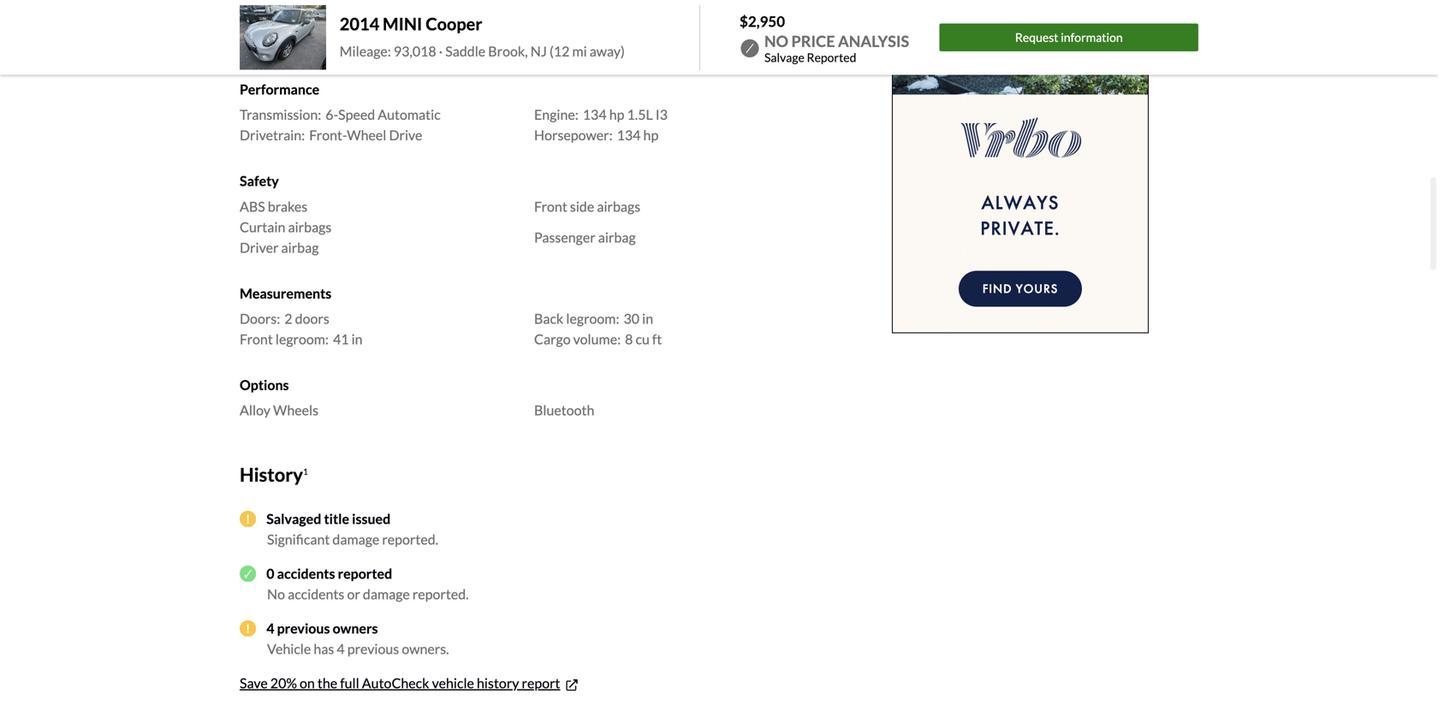Task type: locate. For each thing, give the bounding box(es) containing it.
information
[[1061, 30, 1123, 45]]

alloy wheels
[[240, 402, 319, 419]]

1 horizontal spatial gas
[[304, 14, 324, 30]]

save 20% on the full autocheck vehicle history report image
[[564, 677, 580, 694]]

in inside back legroom: 30 in cargo volume: 8 cu ft
[[642, 310, 654, 327]]

1 vertical spatial damage
[[363, 586, 410, 603]]

0 horizontal spatial mpg
[[363, 35, 394, 52]]

0 vertical spatial mpg
[[404, 14, 435, 30]]

legroom: inside doors: 2 doors front legroom: 41 in
[[276, 331, 329, 348]]

0 vertical spatial hp
[[610, 106, 625, 123]]

issued
[[352, 511, 391, 528]]

2 vdpalert image from the top
[[240, 621, 256, 637]]

airbags right side
[[597, 198, 641, 215]]

legroom: down doors
[[276, 331, 329, 348]]

vdpalert image down vdpcheck icon
[[240, 621, 256, 637]]

1 horizontal spatial mpg
[[404, 14, 435, 30]]

legroom: up the "volume:"
[[566, 310, 620, 327]]

speed
[[338, 106, 375, 123]]

request information button
[[940, 24, 1199, 51]]

doors
[[295, 310, 330, 327]]

passenger airbag
[[534, 229, 636, 246]]

damage down reported on the bottom
[[363, 586, 410, 603]]

gas
[[304, 14, 324, 30], [267, 35, 287, 52]]

mileage:
[[327, 14, 377, 30], [290, 35, 340, 52]]

4 previous owners
[[267, 621, 378, 637]]

2
[[285, 310, 293, 327]]

0 horizontal spatial gas
[[267, 35, 287, 52]]

8
[[625, 331, 633, 348]]

airbags
[[597, 198, 641, 215], [288, 219, 332, 235]]

automatic
[[378, 106, 441, 123]]

$2,950
[[740, 12, 786, 30]]

1 horizontal spatial legroom:
[[566, 310, 620, 327]]

doors: 2 doors front legroom: 41 in
[[240, 310, 363, 348]]

engine:
[[534, 106, 579, 123]]

mpg right 29 on the left of page
[[363, 35, 394, 52]]

request
[[1016, 30, 1059, 45]]

1 vertical spatial in
[[352, 331, 363, 348]]

front down 'doors:'
[[240, 331, 273, 348]]

hp down i3
[[644, 127, 659, 144]]

0 horizontal spatial hp
[[610, 106, 625, 123]]

airbag right driver
[[281, 239, 319, 256]]

damage down issued
[[333, 531, 380, 548]]

1 vertical spatial reported.
[[413, 586, 469, 603]]

damage
[[333, 531, 380, 548], [363, 586, 410, 603]]

alloy
[[240, 402, 271, 419]]

0 vertical spatial legroom:
[[566, 310, 620, 327]]

1 vertical spatial 4
[[337, 641, 345, 658]]

1 vertical spatial mpg
[[363, 35, 394, 52]]

airbags down the brakes
[[288, 219, 332, 235]]

accidents down '0 accidents reported'
[[288, 586, 345, 603]]

reported. down issued
[[382, 531, 439, 548]]

1 vertical spatial hp
[[644, 127, 659, 144]]

hp left 1.5l
[[610, 106, 625, 123]]

salvage
[[765, 50, 805, 65]]

previous up vehicle on the bottom left of the page
[[277, 621, 330, 637]]

gas down combined
[[267, 35, 287, 52]]

back
[[534, 310, 564, 327]]

report
[[522, 675, 561, 692]]

1 vertical spatial accidents
[[288, 586, 345, 603]]

no price analysis salvage reported
[[765, 32, 910, 65]]

mileage: left 29 on the left of page
[[290, 35, 340, 52]]

0 vertical spatial previous
[[277, 621, 330, 637]]

legroom: inside back legroom: 30 in cargo volume: 8 cu ft
[[566, 310, 620, 327]]

0 vertical spatial front
[[534, 198, 568, 215]]

mileage: up 29 on the left of page
[[327, 14, 377, 30]]

93,018
[[394, 43, 437, 59]]

vehicle
[[432, 675, 474, 692]]

0 horizontal spatial in
[[352, 331, 363, 348]]

vehicle has 4 previous owners.
[[267, 641, 449, 658]]

0 vertical spatial 4
[[267, 621, 274, 637]]

0 vertical spatial in
[[642, 310, 654, 327]]

back legroom: 30 in cargo volume: 8 cu ft
[[534, 310, 662, 348]]

1 vertical spatial mileage:
[[290, 35, 340, 52]]

1 vertical spatial airbags
[[288, 219, 332, 235]]

brakes
[[268, 198, 308, 215]]

brook,
[[488, 43, 528, 59]]

41
[[333, 331, 349, 348]]

in right 41
[[352, 331, 363, 348]]

saddle
[[446, 43, 486, 59]]

0 horizontal spatial legroom:
[[276, 331, 329, 348]]

mpg right 33
[[404, 14, 435, 30]]

1 vertical spatial vdpalert image
[[240, 621, 256, 637]]

front inside doors: 2 doors front legroom: 41 in
[[240, 331, 273, 348]]

reported
[[338, 566, 392, 582]]

driver
[[240, 239, 279, 256]]

accidents down significant
[[277, 566, 335, 582]]

autocheck
[[362, 675, 430, 692]]

0 horizontal spatial 134
[[583, 106, 607, 123]]

134
[[583, 106, 607, 123], [617, 127, 641, 144]]

4 right has
[[337, 641, 345, 658]]

1 horizontal spatial airbags
[[597, 198, 641, 215]]

0 vertical spatial accidents
[[277, 566, 335, 582]]

previous
[[277, 621, 330, 637], [348, 641, 399, 658]]

airbag down "front side airbags"
[[598, 229, 636, 246]]

no
[[765, 32, 789, 50]]

1 vertical spatial previous
[[348, 641, 399, 658]]

reported. up owners.
[[413, 586, 469, 603]]

hp
[[610, 106, 625, 123], [644, 127, 659, 144]]

significant damage reported.
[[267, 531, 439, 548]]

0 vertical spatial damage
[[333, 531, 380, 548]]

vdpcheck image
[[240, 566, 256, 582]]

front left side
[[534, 198, 568, 215]]

previous down owners
[[348, 641, 399, 658]]

save 20% on the full autocheck vehicle history report
[[240, 675, 561, 692]]

1 horizontal spatial 134
[[617, 127, 641, 144]]

0 horizontal spatial airbag
[[281, 239, 319, 256]]

accidents for or
[[288, 586, 345, 603]]

2014
[[340, 14, 380, 34]]

save
[[240, 675, 268, 692]]

vdpalert image
[[240, 511, 256, 528], [240, 621, 256, 637]]

1 vertical spatial front
[[240, 331, 273, 348]]

airbag
[[598, 229, 636, 246], [281, 239, 319, 256]]

0
[[267, 566, 274, 582]]

4 up vehicle on the bottom left of the page
[[267, 621, 274, 637]]

gas right combined
[[304, 14, 324, 30]]

134 down 1.5l
[[617, 127, 641, 144]]

legroom:
[[566, 310, 620, 327], [276, 331, 329, 348]]

1 vertical spatial legroom:
[[276, 331, 329, 348]]

0 accidents reported
[[267, 566, 392, 582]]

0 vertical spatial airbags
[[597, 198, 641, 215]]

4
[[267, 621, 274, 637], [337, 641, 345, 658]]

in
[[642, 310, 654, 327], [352, 331, 363, 348]]

reported.
[[382, 531, 439, 548], [413, 586, 469, 603]]

1.5l
[[627, 106, 653, 123]]

2014 mini cooper mileage: 93,018 · saddle brook, nj (12 mi away)
[[340, 14, 625, 59]]

(12
[[550, 43, 570, 59]]

vdpalert image left "salvaged"
[[240, 511, 256, 528]]

in right 30
[[642, 310, 654, 327]]

options
[[240, 377, 289, 394]]

accidents
[[277, 566, 335, 582], [288, 586, 345, 603]]

1 horizontal spatial previous
[[348, 641, 399, 658]]

0 horizontal spatial airbags
[[288, 219, 332, 235]]

0 horizontal spatial front
[[240, 331, 273, 348]]

134 up horsepower: at the top of the page
[[583, 106, 607, 123]]

1 vdpalert image from the top
[[240, 511, 256, 528]]

front
[[534, 198, 568, 215], [240, 331, 273, 348]]

1 horizontal spatial in
[[642, 310, 654, 327]]

0 vertical spatial vdpalert image
[[240, 511, 256, 528]]

mpg
[[404, 14, 435, 30], [363, 35, 394, 52]]

full
[[340, 675, 359, 692]]



Task type: describe. For each thing, give the bounding box(es) containing it.
the
[[318, 675, 338, 692]]

20%
[[270, 675, 297, 692]]

in inside doors: 2 doors front legroom: 41 in
[[352, 331, 363, 348]]

1
[[303, 467, 308, 477]]

owners.
[[402, 641, 449, 658]]

accidents for reported
[[277, 566, 335, 582]]

or
[[347, 586, 360, 603]]

vehicle
[[267, 641, 311, 658]]

cu
[[636, 331, 650, 348]]

doors:
[[240, 310, 280, 327]]

city
[[240, 35, 265, 52]]

1 horizontal spatial airbag
[[598, 229, 636, 246]]

bluetooth
[[534, 402, 595, 419]]

30
[[624, 310, 640, 327]]

airbag inside the abs brakes curtain airbags driver airbag
[[281, 239, 319, 256]]

no
[[267, 586, 285, 603]]

analysis
[[839, 32, 910, 50]]

performance
[[240, 81, 320, 98]]

33
[[386, 14, 401, 30]]

title
[[324, 511, 350, 528]]

horsepower:
[[534, 127, 613, 144]]

abs brakes curtain airbags driver airbag
[[240, 198, 332, 256]]

2014 mini cooper image
[[240, 5, 326, 70]]

engine: 134 hp 1.5l i3 horsepower: 134 hp
[[534, 106, 668, 144]]

curtain
[[240, 219, 286, 235]]

·
[[439, 43, 443, 59]]

nj
[[531, 43, 547, 59]]

mi
[[573, 43, 587, 59]]

passenger
[[534, 229, 596, 246]]

combined gas mileage: 33 mpg city gas mileage: 29 mpg
[[240, 14, 435, 52]]

safety
[[240, 173, 279, 189]]

1 horizontal spatial hp
[[644, 127, 659, 144]]

wheel
[[347, 127, 387, 144]]

airbags inside the abs brakes curtain airbags driver airbag
[[288, 219, 332, 235]]

has
[[314, 641, 334, 658]]

history
[[240, 464, 303, 486]]

6-
[[326, 106, 338, 123]]

measurements
[[240, 285, 332, 302]]

0 vertical spatial gas
[[304, 14, 324, 30]]

drivetrain:
[[240, 127, 305, 144]]

advertisement region
[[892, 0, 1149, 334]]

no accidents or damage reported.
[[267, 586, 469, 603]]

mini
[[383, 14, 423, 34]]

front side airbags
[[534, 198, 641, 215]]

request information
[[1016, 30, 1123, 45]]

on
[[300, 675, 315, 692]]

front-
[[309, 127, 347, 144]]

wheels
[[273, 402, 319, 419]]

0 vertical spatial 134
[[583, 106, 607, 123]]

0 vertical spatial mileage:
[[327, 14, 377, 30]]

mileage:
[[340, 43, 391, 59]]

price
[[792, 32, 836, 50]]

save 20% on the full autocheck vehicle history report link
[[240, 675, 580, 694]]

history
[[477, 675, 519, 692]]

reported
[[807, 50, 857, 65]]

significant
[[267, 531, 330, 548]]

1 vertical spatial gas
[[267, 35, 287, 52]]

side
[[570, 198, 595, 215]]

combined
[[240, 14, 302, 30]]

transmission: 6-speed automatic drivetrain: front-wheel drive
[[240, 106, 441, 144]]

vdpalert image for 4 previous owners
[[240, 621, 256, 637]]

abs
[[240, 198, 265, 215]]

1 horizontal spatial 4
[[337, 641, 345, 658]]

i3
[[656, 106, 668, 123]]

history 1
[[240, 464, 308, 486]]

cooper
[[426, 14, 483, 34]]

1 vertical spatial 134
[[617, 127, 641, 144]]

29
[[344, 35, 360, 52]]

owners
[[333, 621, 378, 637]]

0 horizontal spatial previous
[[277, 621, 330, 637]]

salvaged
[[267, 511, 321, 528]]

away)
[[590, 43, 625, 59]]

0 horizontal spatial 4
[[267, 621, 274, 637]]

ft
[[653, 331, 662, 348]]

volume:
[[574, 331, 621, 348]]

0 vertical spatial reported.
[[382, 531, 439, 548]]

vdpalert image for salvaged title issued
[[240, 511, 256, 528]]

1 horizontal spatial front
[[534, 198, 568, 215]]

salvaged title issued
[[267, 511, 391, 528]]

drive
[[389, 127, 423, 144]]

transmission:
[[240, 106, 321, 123]]

cargo
[[534, 331, 571, 348]]



Task type: vqa. For each thing, say whether or not it's contained in the screenshot.
the airbags
yes



